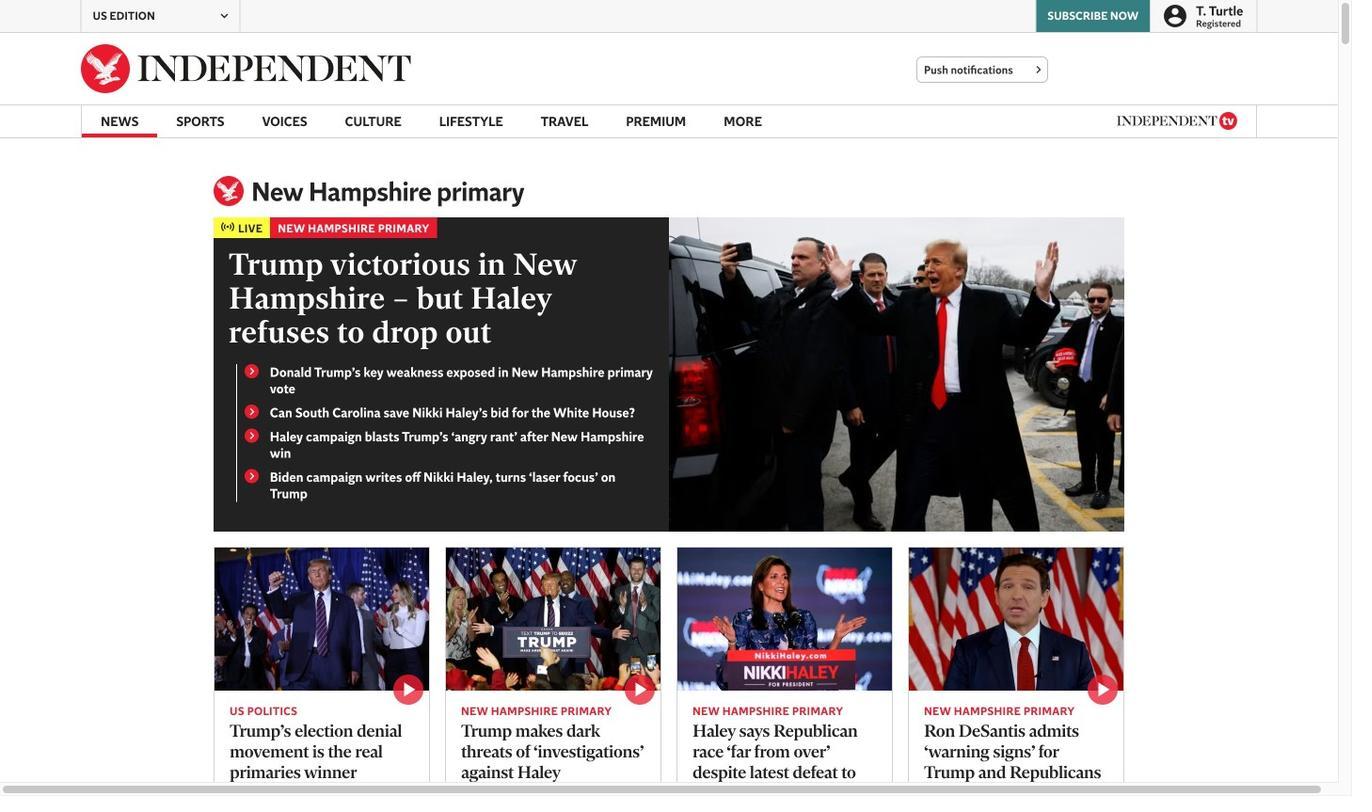 Task type: vqa. For each thing, say whether or not it's contained in the screenshot.
Republican presidential candidate former U.N. Ambassador Nikki Haley delivers remarks at her primary night rally at the Grappone Conference Center on January 23, 2024 in Concord, New Hampshire Image
yes



Task type: describe. For each thing, give the bounding box(es) containing it.
<p>donald trump speaks to supporters in new hampshire on 23 january. </p> image
[[215, 548, 429, 691]]

<p>ron desantis has sounded the alarm bells over donald trump's chances in the 2024 election</p> image
[[909, 548, 1124, 691]]

republican presidential candidate former u.n. ambassador nikki haley delivers remarks at her primary night rally at the grappone conference center on january 23, 2024 in concord, new hampshire image
[[678, 548, 892, 691]]

republican presidential candidate, former u.s. president donald trump visits a polling site at londonderry high school on primary day, on january 23, 2024 in londonderry, new hampshire image
[[669, 217, 1125, 532]]



Task type: locate. For each thing, give the bounding box(es) containing it.
<p>republican presidential hopeful and former us president donald trump speaks during an election night party in nashua, new hampshire</p> image
[[446, 548, 661, 691]]



